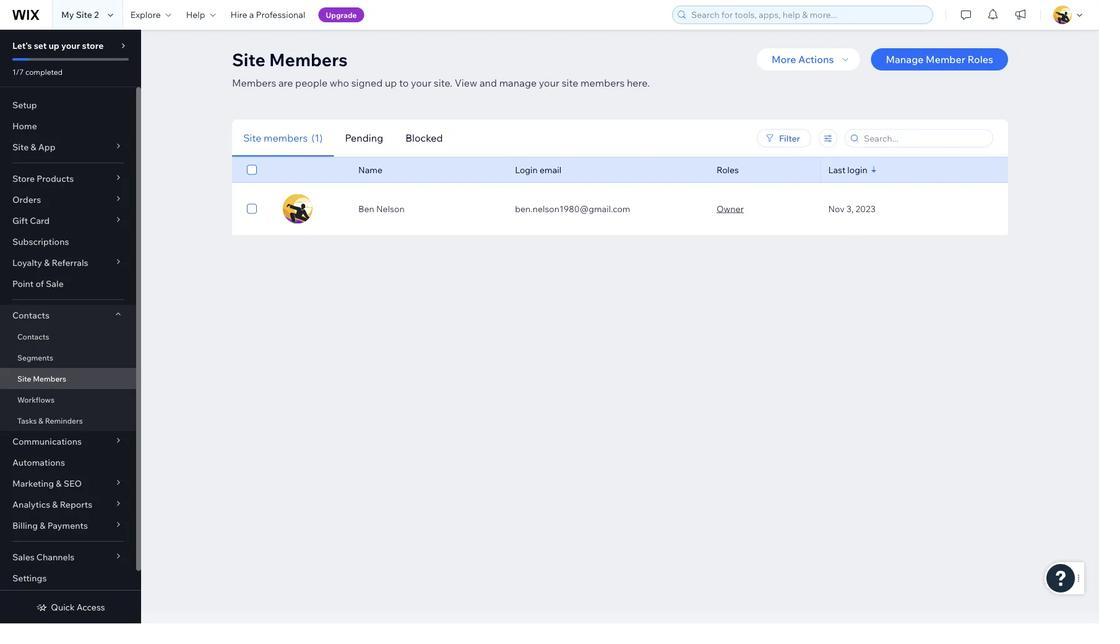 Task type: locate. For each thing, give the bounding box(es) containing it.
upgrade button
[[319, 7, 365, 22]]

1 horizontal spatial roles
[[968, 53, 994, 66]]

& inside marketing & seo popup button
[[56, 479, 62, 490]]

(1)
[[312, 132, 323, 144]]

more actions button
[[757, 48, 860, 71]]

actions
[[799, 53, 834, 66]]

reports
[[60, 500, 92, 511]]

your
[[61, 40, 80, 51], [411, 76, 432, 89], [539, 76, 560, 89]]

site inside dropdown button
[[12, 142, 29, 153]]

1 horizontal spatial members
[[581, 76, 625, 89]]

site & app button
[[0, 137, 136, 158]]

store
[[82, 40, 104, 51]]

0 horizontal spatial roles
[[717, 164, 739, 175]]

your right to
[[411, 76, 432, 89]]

contacts down point of sale at the top left of the page
[[12, 310, 50, 321]]

0 horizontal spatial up
[[49, 40, 59, 51]]

pending button
[[334, 120, 395, 157]]

your left site
[[539, 76, 560, 89]]

1 vertical spatial members
[[264, 132, 308, 144]]

quick access
[[51, 603, 105, 613]]

site.
[[434, 76, 453, 89]]

of
[[36, 279, 44, 290]]

reminders
[[45, 416, 83, 426]]

0 vertical spatial roles
[[968, 53, 994, 66]]

members right site
[[581, 76, 625, 89]]

quick
[[51, 603, 75, 613]]

help button
[[179, 0, 223, 30]]

& inside analytics & reports popup button
[[52, 500, 58, 511]]

2 vertical spatial members
[[33, 374, 66, 384]]

seo
[[64, 479, 82, 490]]

store products
[[12, 173, 74, 184]]

1 horizontal spatial up
[[385, 76, 397, 89]]

members inside sidebar "element"
[[33, 374, 66, 384]]

ben nelson image
[[283, 194, 313, 224]]

billing & payments button
[[0, 516, 136, 537]]

members left (1)
[[264, 132, 308, 144]]

last
[[829, 164, 846, 175]]

0 vertical spatial members
[[269, 49, 348, 70]]

signed
[[352, 76, 383, 89]]

sales channels button
[[0, 547, 136, 568]]

nov 3, 2023
[[829, 203, 876, 214]]

loyalty
[[12, 258, 42, 268]]

&
[[31, 142, 36, 153], [44, 258, 50, 268], [38, 416, 43, 426], [56, 479, 62, 490], [52, 500, 58, 511], [40, 521, 46, 532]]

& inside site & app dropdown button
[[31, 142, 36, 153]]

1 vertical spatial members
[[232, 76, 276, 89]]

filter button
[[757, 129, 812, 148]]

gift
[[12, 216, 28, 226]]

1/7 completed
[[12, 67, 63, 76]]

orders
[[12, 194, 41, 205]]

tab list
[[232, 120, 614, 157]]

billing
[[12, 521, 38, 532]]

roles right member
[[968, 53, 994, 66]]

site for site members
[[17, 374, 31, 384]]

manage member roles
[[886, 53, 994, 66]]

point of sale
[[12, 279, 64, 290]]

email
[[540, 164, 562, 175]]

sidebar element
[[0, 30, 141, 625]]

roles up owner
[[717, 164, 739, 175]]

gift card button
[[0, 211, 136, 232]]

your left store
[[61, 40, 80, 51]]

marketing & seo button
[[0, 474, 136, 495]]

marketing & seo
[[12, 479, 82, 490]]

to
[[399, 76, 409, 89]]

& left "reports"
[[52, 500, 58, 511]]

a
[[249, 9, 254, 20]]

& left app
[[31, 142, 36, 153]]

home link
[[0, 116, 136, 137]]

up left to
[[385, 76, 397, 89]]

roles
[[968, 53, 994, 66], [717, 164, 739, 175]]

site for site members (1)
[[243, 132, 262, 144]]

& right loyalty
[[44, 258, 50, 268]]

None checkbox
[[247, 163, 257, 177], [247, 202, 257, 216], [247, 163, 257, 177], [247, 202, 257, 216]]

loyalty & referrals button
[[0, 253, 136, 274]]

payments
[[47, 521, 88, 532]]

up right set
[[49, 40, 59, 51]]

home
[[12, 121, 37, 132]]

& right billing
[[40, 521, 46, 532]]

2023
[[856, 203, 876, 214]]

sales channels
[[12, 552, 75, 563]]

blocked button
[[395, 120, 454, 157]]

members for site members members are people who signed up to your site. view and manage your site members here.
[[269, 49, 348, 70]]

site inside site members members are people who signed up to your site. view and manage your site members here.
[[232, 49, 265, 70]]

members left are
[[232, 76, 276, 89]]

store products button
[[0, 168, 136, 189]]

my site 2
[[61, 9, 99, 20]]

contacts link
[[0, 326, 136, 347]]

& right tasks
[[38, 416, 43, 426]]

site members members are people who signed up to your site. view and manage your site members here.
[[232, 49, 650, 89]]

point
[[12, 279, 34, 290]]

1 vertical spatial up
[[385, 76, 397, 89]]

let's set up your store
[[12, 40, 104, 51]]

0 vertical spatial up
[[49, 40, 59, 51]]

& inside tasks & reminders link
[[38, 416, 43, 426]]

members up people
[[269, 49, 348, 70]]

tab list containing site members
[[232, 120, 614, 157]]

0 vertical spatial members
[[581, 76, 625, 89]]

hire a professional link
[[223, 0, 313, 30]]

site members
[[17, 374, 66, 384]]

& for tasks
[[38, 416, 43, 426]]

sales
[[12, 552, 34, 563]]

& for analytics
[[52, 500, 58, 511]]

& inside billing & payments popup button
[[40, 521, 46, 532]]

& left seo
[[56, 479, 62, 490]]

view
[[455, 76, 478, 89]]

contacts up segments
[[17, 332, 49, 342]]

site
[[76, 9, 92, 20], [232, 49, 265, 70], [243, 132, 262, 144], [12, 142, 29, 153], [17, 374, 31, 384]]

members up workflows
[[33, 374, 66, 384]]

2
[[94, 9, 99, 20]]

explore
[[131, 9, 161, 20]]

settings link
[[0, 568, 136, 590]]

0 vertical spatial contacts
[[12, 310, 50, 321]]

let's
[[12, 40, 32, 51]]

ben
[[359, 203, 375, 214]]

billing & payments
[[12, 521, 88, 532]]

& inside loyalty & referrals "dropdown button"
[[44, 258, 50, 268]]

ben.nelson1980@gmail.com
[[515, 203, 631, 214]]

3,
[[847, 203, 854, 214]]

settings
[[12, 573, 47, 584]]

site for site & app
[[12, 142, 29, 153]]

contacts inside "popup button"
[[12, 310, 50, 321]]

1 vertical spatial contacts
[[17, 332, 49, 342]]

0 horizontal spatial your
[[61, 40, 80, 51]]

segments link
[[0, 347, 136, 368]]

manage
[[500, 76, 537, 89]]

contacts for the contacts "popup button"
[[12, 310, 50, 321]]

& for loyalty
[[44, 258, 50, 268]]

Search for tools, apps, help & more... field
[[688, 6, 930, 24]]

loyalty & referrals
[[12, 258, 88, 268]]

tasks & reminders
[[17, 416, 83, 426]]

1 horizontal spatial your
[[411, 76, 432, 89]]

are
[[279, 76, 293, 89]]

last login
[[829, 164, 868, 175]]



Task type: vqa. For each thing, say whether or not it's contained in the screenshot.
Last login
yes



Task type: describe. For each thing, give the bounding box(es) containing it.
help
[[186, 9, 205, 20]]

up inside site members members are people who signed up to your site. view and manage your site members here.
[[385, 76, 397, 89]]

setup link
[[0, 95, 136, 116]]

& for marketing
[[56, 479, 62, 490]]

gift card
[[12, 216, 50, 226]]

analytics & reports button
[[0, 495, 136, 516]]

contacts for contacts link
[[17, 332, 49, 342]]

login
[[848, 164, 868, 175]]

login
[[515, 164, 538, 175]]

hire
[[231, 9, 247, 20]]

subscriptions link
[[0, 232, 136, 253]]

subscriptions
[[12, 237, 69, 247]]

automations
[[12, 458, 65, 468]]

pending
[[345, 132, 383, 144]]

contacts button
[[0, 305, 136, 326]]

up inside sidebar "element"
[[49, 40, 59, 51]]

hire a professional
[[231, 9, 306, 20]]

more
[[772, 53, 797, 66]]

segments
[[17, 353, 53, 363]]

blocked
[[406, 132, 443, 144]]

store
[[12, 173, 35, 184]]

referrals
[[52, 258, 88, 268]]

automations link
[[0, 453, 136, 474]]

workflows link
[[0, 390, 136, 411]]

2 horizontal spatial your
[[539, 76, 560, 89]]

members inside site members members are people who signed up to your site. view and manage your site members here.
[[581, 76, 625, 89]]

filter
[[780, 133, 801, 144]]

access
[[77, 603, 105, 613]]

set
[[34, 40, 47, 51]]

1 vertical spatial roles
[[717, 164, 739, 175]]

upgrade
[[326, 10, 357, 20]]

tasks & reminders link
[[0, 411, 136, 432]]

analytics
[[12, 500, 50, 511]]

ben nelson
[[359, 203, 405, 214]]

members for site members
[[33, 374, 66, 384]]

name
[[359, 164, 383, 175]]

site members link
[[0, 368, 136, 390]]

manage
[[886, 53, 924, 66]]

point of sale link
[[0, 274, 136, 295]]

site members (1)
[[243, 132, 323, 144]]

who
[[330, 76, 349, 89]]

login email
[[515, 164, 562, 175]]

tasks
[[17, 416, 37, 426]]

marketing
[[12, 479, 54, 490]]

professional
[[256, 9, 306, 20]]

nelson
[[376, 203, 405, 214]]

0 horizontal spatial members
[[264, 132, 308, 144]]

more actions
[[772, 53, 834, 66]]

your inside sidebar "element"
[[61, 40, 80, 51]]

& for billing
[[40, 521, 46, 532]]

& for site
[[31, 142, 36, 153]]

owner
[[717, 203, 744, 214]]

Search... field
[[861, 130, 990, 147]]

workflows
[[17, 395, 54, 405]]

completed
[[25, 67, 63, 76]]

roles inside button
[[968, 53, 994, 66]]

1/7
[[12, 67, 24, 76]]

site & app
[[12, 142, 55, 153]]

my
[[61, 9, 74, 20]]

communications button
[[0, 432, 136, 453]]

orders button
[[0, 189, 136, 211]]

app
[[38, 142, 55, 153]]

card
[[30, 216, 50, 226]]

communications
[[12, 437, 82, 447]]

nov
[[829, 203, 845, 214]]

site
[[562, 76, 579, 89]]

sale
[[46, 279, 64, 290]]

quick access button
[[36, 603, 105, 614]]

member
[[926, 53, 966, 66]]

manage member roles button
[[872, 48, 1009, 71]]

site for site members members are people who signed up to your site. view and manage your site members here.
[[232, 49, 265, 70]]

people
[[295, 76, 328, 89]]

products
[[37, 173, 74, 184]]



